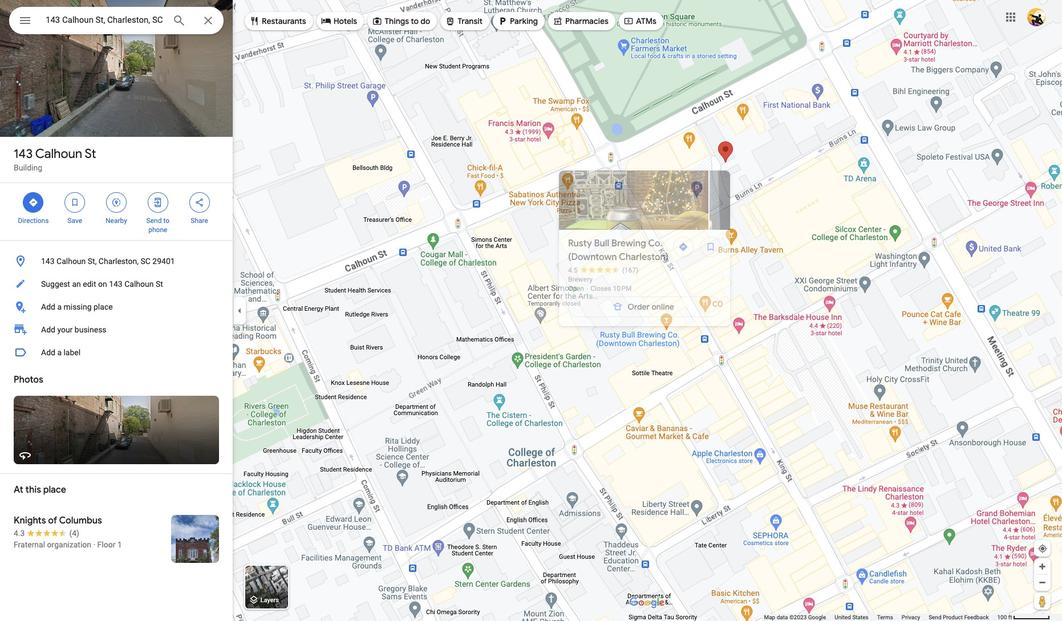 Task type: locate. For each thing, give the bounding box(es) containing it.
fraternal organization · floor 1
[[14, 541, 122, 550]]

143 Calhoun St, Charleston, SC 29401 field
[[9, 7, 224, 34]]

add for add a label
[[41, 348, 55, 357]]

to left do
[[411, 16, 419, 26]]

united
[[835, 615, 852, 621]]

calhoun inside button
[[57, 257, 86, 266]]

143 calhoun st building
[[14, 146, 96, 172]]


[[28, 196, 38, 209]]

google maps element
[[0, 0, 1063, 622]]

to up phone
[[163, 217, 170, 225]]

calhoun left st,
[[57, 257, 86, 266]]

add left your
[[41, 325, 55, 334]]

this
[[25, 485, 41, 496]]

143 up building
[[14, 146, 33, 162]]

 atms
[[624, 15, 657, 27]]

open
[[569, 285, 584, 293]]

photo image
[[559, 171, 709, 230]]

place
[[94, 303, 113, 312], [43, 485, 66, 496]]

send for send to phone
[[146, 217, 162, 225]]

add for add your business
[[41, 325, 55, 334]]


[[111, 196, 122, 209]]

send
[[146, 217, 162, 225], [929, 615, 942, 621]]

2 horizontal spatial 143
[[109, 280, 123, 289]]

 button
[[9, 7, 41, 37]]

a for label
[[57, 348, 62, 357]]

1 horizontal spatial to
[[411, 16, 419, 26]]

(4)
[[69, 529, 79, 538]]

0 horizontal spatial place
[[43, 485, 66, 496]]

data
[[777, 615, 789, 621]]

order
[[628, 302, 650, 312]]

0 vertical spatial 143
[[14, 146, 33, 162]]

bull
[[594, 238, 610, 249]]

video image
[[710, 171, 860, 230]]

2 vertical spatial 143
[[109, 280, 123, 289]]

privacy button
[[902, 614, 921, 622]]

0 vertical spatial calhoun
[[35, 146, 82, 162]]

add a label button
[[0, 341, 233, 364]]

map
[[765, 615, 776, 621]]


[[372, 15, 383, 27]]

1 vertical spatial 143
[[41, 257, 55, 266]]

add a missing place
[[41, 303, 113, 312]]

⋅
[[586, 285, 589, 293]]

footer inside google maps element
[[765, 614, 998, 622]]

143 inside 143 calhoun st building
[[14, 146, 33, 162]]

send inside send to phone
[[146, 217, 162, 225]]

brewing
[[612, 238, 647, 249]]

send inside button
[[929, 615, 942, 621]]

0 vertical spatial send
[[146, 217, 162, 225]]


[[18, 13, 32, 29]]

4.5
[[569, 267, 578, 275]]

to inside send to phone
[[163, 217, 170, 225]]

1 vertical spatial a
[[57, 348, 62, 357]]

0 vertical spatial to
[[411, 16, 419, 26]]

things
[[385, 16, 409, 26]]

add left the label
[[41, 348, 55, 357]]

1 vertical spatial st
[[156, 280, 163, 289]]

send up phone
[[146, 217, 162, 225]]

2 a from the top
[[57, 348, 62, 357]]

 pharmacies
[[553, 15, 609, 27]]

0 vertical spatial st
[[85, 146, 96, 162]]

0 horizontal spatial send
[[146, 217, 162, 225]]

footer
[[765, 614, 998, 622]]

0 horizontal spatial st
[[85, 146, 96, 162]]

143 right on
[[109, 280, 123, 289]]


[[249, 15, 260, 27]]

2 vertical spatial calhoun
[[125, 280, 154, 289]]

add down suggest
[[41, 303, 55, 312]]

knights of columbus
[[14, 515, 102, 527]]

place down on
[[94, 303, 113, 312]]

send left product
[[929, 615, 942, 621]]

2 add from the top
[[41, 325, 55, 334]]

terms
[[878, 615, 894, 621]]

order online link
[[569, 293, 721, 321]]

send product feedback button
[[929, 614, 989, 622]]

calhoun
[[35, 146, 82, 162], [57, 257, 86, 266], [125, 280, 154, 289]]

143 for st
[[14, 146, 33, 162]]

show your location image
[[1038, 544, 1049, 554]]

transit
[[458, 16, 483, 26]]

1 vertical spatial to
[[163, 217, 170, 225]]

calhoun inside 143 calhoun st building
[[35, 146, 82, 162]]

to inside  things to do
[[411, 16, 419, 26]]

to
[[411, 16, 419, 26], [163, 217, 170, 225]]

4.5 stars 167 reviews image
[[569, 266, 639, 275]]

None field
[[46, 13, 163, 27]]

suggest an edit on 143 calhoun st button
[[0, 273, 233, 296]]

4.3 stars 4 reviews image
[[14, 528, 79, 539]]

1 horizontal spatial send
[[929, 615, 942, 621]]

co.
[[649, 238, 663, 249]]

add for add a missing place
[[41, 303, 55, 312]]

1 horizontal spatial 143
[[41, 257, 55, 266]]

brewery open ⋅ closes 10 pm
[[569, 276, 632, 293]]

of
[[48, 515, 57, 527]]

add
[[41, 303, 55, 312], [41, 325, 55, 334], [41, 348, 55, 357]]

0 vertical spatial a
[[57, 303, 62, 312]]

143
[[14, 146, 33, 162], [41, 257, 55, 266], [109, 280, 123, 289]]

calhoun up building
[[35, 146, 82, 162]]


[[553, 15, 563, 27]]

0 vertical spatial place
[[94, 303, 113, 312]]

1 horizontal spatial st
[[156, 280, 163, 289]]

charleston,
[[99, 257, 139, 266]]

a
[[57, 303, 62, 312], [57, 348, 62, 357]]

 parking
[[498, 15, 538, 27]]

send for send product feedback
[[929, 615, 942, 621]]

calhoun down sc at the left of page
[[125, 280, 154, 289]]

1 vertical spatial calhoun
[[57, 257, 86, 266]]

share
[[191, 217, 208, 225]]

brewery
[[569, 276, 593, 284]]

4.3
[[14, 529, 25, 538]]

1 add from the top
[[41, 303, 55, 312]]

3 add from the top
[[41, 348, 55, 357]]

0 vertical spatial add
[[41, 303, 55, 312]]

footer containing map data ©2023 google
[[765, 614, 998, 622]]

1 vertical spatial add
[[41, 325, 55, 334]]

fraternal
[[14, 541, 45, 550]]

0 horizontal spatial 143
[[14, 146, 33, 162]]

1 vertical spatial send
[[929, 615, 942, 621]]

rusty bull brewing co. (downtown charleston) tooltip
[[559, 171, 1063, 326]]

place right this
[[43, 485, 66, 496]]

(downtown
[[569, 252, 617, 263]]

charleston)
[[619, 252, 669, 263]]

google
[[809, 615, 827, 621]]

1 a from the top
[[57, 303, 62, 312]]

layers
[[261, 597, 279, 605]]

2 vertical spatial add
[[41, 348, 55, 357]]

missing
[[64, 303, 92, 312]]

10 pm
[[613, 285, 632, 293]]

143 inside button
[[41, 257, 55, 266]]

zoom in image
[[1039, 563, 1047, 571]]

143 calhoun st, charleston, sc 29401 button
[[0, 250, 233, 273]]

suggest an edit on 143 calhoun st
[[41, 280, 163, 289]]

states
[[853, 615, 869, 621]]

st
[[85, 146, 96, 162], [156, 280, 163, 289]]

a left the label
[[57, 348, 62, 357]]

rusty bull brewing co. (downtown charleston) element
[[569, 237, 670, 264]]

a left missing
[[57, 303, 62, 312]]

privacy
[[902, 615, 921, 621]]


[[321, 15, 331, 27]]

1 horizontal spatial place
[[94, 303, 113, 312]]

©2023
[[790, 615, 807, 621]]

restaurants
[[262, 16, 306, 26]]

calhoun for st,
[[57, 257, 86, 266]]

feedback
[[965, 615, 989, 621]]


[[194, 196, 205, 209]]

0 horizontal spatial to
[[163, 217, 170, 225]]

order online image
[[613, 302, 623, 312]]


[[445, 15, 456, 27]]

directions
[[18, 217, 49, 225]]

143 up suggest
[[41, 257, 55, 266]]

business
[[75, 325, 107, 334]]



Task type: vqa. For each thing, say whether or not it's contained in the screenshot.


Task type: describe. For each thing, give the bounding box(es) containing it.
143 calhoun st, charleston, sc 29401
[[41, 257, 175, 266]]

save
[[68, 217, 82, 225]]

143 for st,
[[41, 257, 55, 266]]

st inside 143 calhoun st building
[[85, 146, 96, 162]]

google account: ben nelson  
(ben.nelson1980@gmail.com) image
[[1028, 8, 1046, 26]]


[[498, 15, 508, 27]]

directions image
[[679, 242, 689, 252]]

do
[[421, 16, 431, 26]]

st,
[[88, 257, 97, 266]]

100 ft
[[998, 615, 1013, 621]]

building
[[14, 163, 42, 172]]

(167)
[[623, 267, 639, 275]]

united states
[[835, 615, 869, 621]]

product
[[944, 615, 963, 621]]

map data ©2023 google
[[765, 615, 827, 621]]

atms
[[636, 16, 657, 26]]

143 inside 'button'
[[109, 280, 123, 289]]

organization
[[47, 541, 91, 550]]


[[624, 15, 634, 27]]

a for missing
[[57, 303, 62, 312]]

edit
[[83, 280, 96, 289]]

rusty
[[569, 238, 592, 249]]

knights
[[14, 515, 46, 527]]

rusty bull brewing co. (downtown charleston)
[[569, 238, 669, 263]]

add your business
[[41, 325, 107, 334]]

floor
[[97, 541, 116, 550]]

calhoun for st
[[35, 146, 82, 162]]

none field inside '143 calhoun st, charleston, sc 29401' field
[[46, 13, 163, 27]]

show street view coverage image
[[1035, 593, 1051, 610]]

at this place
[[14, 485, 66, 496]]

add your business link
[[0, 319, 233, 341]]

100
[[998, 615, 1008, 621]]

send to phone
[[146, 217, 170, 234]]

on
[[98, 280, 107, 289]]

add a missing place button
[[0, 296, 233, 319]]

order online
[[628, 302, 675, 312]]

columbus
[[59, 515, 102, 527]]

actions for 143 calhoun st region
[[0, 183, 233, 240]]

add a label
[[41, 348, 81, 357]]

 things to do
[[372, 15, 431, 27]]


[[153, 196, 163, 209]]

brewery element
[[569, 276, 593, 284]]

closes
[[591, 285, 612, 293]]

 restaurants
[[249, 15, 306, 27]]

nearby
[[106, 217, 127, 225]]

sc
[[141, 257, 151, 266]]

photos
[[14, 374, 43, 386]]

zoom out image
[[1039, 579, 1047, 587]]

ft
[[1009, 615, 1013, 621]]

 hotels
[[321, 15, 357, 27]]

calhoun inside 'button'
[[125, 280, 154, 289]]

collapse side panel image
[[233, 305, 246, 317]]

united states button
[[835, 614, 869, 622]]

suggest
[[41, 280, 70, 289]]

save image
[[706, 242, 716, 252]]

at
[[14, 485, 23, 496]]

your
[[57, 325, 73, 334]]

143 calhoun st main content
[[0, 0, 233, 622]]

send product feedback
[[929, 615, 989, 621]]

1 vertical spatial place
[[43, 485, 66, 496]]

parking
[[510, 16, 538, 26]]

phone
[[149, 226, 167, 234]]

st inside suggest an edit on 143 calhoun st 'button'
[[156, 280, 163, 289]]

an
[[72, 280, 81, 289]]

29401
[[153, 257, 175, 266]]

place inside button
[[94, 303, 113, 312]]

 search field
[[9, 7, 224, 37]]

·
[[93, 541, 95, 550]]

pharmacies
[[566, 16, 609, 26]]

hotels
[[334, 16, 357, 26]]


[[70, 196, 80, 209]]

online
[[652, 302, 675, 312]]

 transit
[[445, 15, 483, 27]]

1
[[118, 541, 122, 550]]



